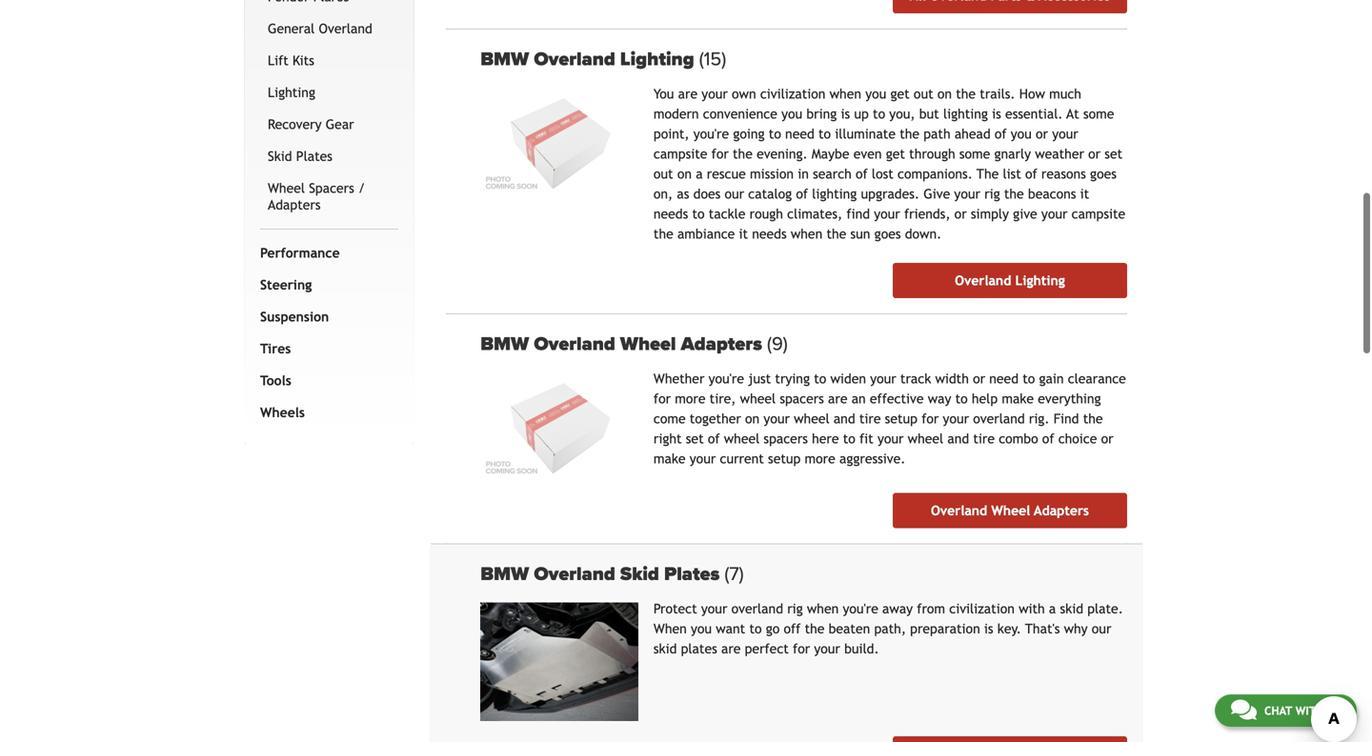 Task type: describe. For each thing, give the bounding box(es) containing it.
overland wheel adapters link
[[893, 493, 1127, 528]]

overland wheel adapters
[[931, 503, 1089, 518]]

for inside you are your own civilization when you get out on the trails. how much modern convenience you bring is up to you, but lighting is essential. at some point, you're going to need to illuminate the path ahead of you or your campsite for the evening. maybe even get through some gnarly weather or set out on a rescue mission in search of lost companions. the list of reasons goes on, as does our catalog of lighting upgrades. give your rig the beacons it needs to tackle rough climates, find your friends, or simply give your campsite the ambiance it needs when the sun goes down.
[[712, 146, 729, 162]]

wheel spacers / adapters
[[268, 180, 365, 212]]

way
[[928, 391, 951, 407]]

for up come at the bottom
[[654, 391, 671, 407]]

steering
[[260, 277, 312, 292]]

search
[[813, 166, 852, 182]]

simply
[[971, 206, 1009, 222]]

find
[[847, 206, 870, 222]]

overland for bmw                                                                                    overland skid plates
[[534, 563, 615, 586]]

skid plates link
[[264, 140, 395, 172]]

steering link
[[256, 269, 395, 301]]

gain
[[1039, 371, 1064, 387]]

your down beacons
[[1041, 206, 1068, 222]]

upgrades.
[[861, 186, 920, 202]]

us
[[1327, 704, 1341, 718]]

or up help
[[973, 371, 985, 387]]

essential.
[[1005, 106, 1063, 122]]

recovery gear
[[268, 117, 354, 132]]

kits
[[293, 53, 314, 68]]

0 vertical spatial when
[[830, 86, 861, 102]]

own
[[732, 86, 756, 102]]

the down the going
[[733, 146, 753, 162]]

0 vertical spatial more
[[675, 391, 706, 407]]

1 vertical spatial skid
[[654, 641, 677, 657]]

beaten
[[829, 621, 870, 637]]

bmw                                                                                    overland wheel adapters link
[[480, 333, 1127, 356]]

skid inside overland subcategories element
[[268, 148, 292, 164]]

or right weather
[[1088, 146, 1101, 162]]

the left sun
[[827, 226, 846, 242]]

overland lighting link
[[893, 263, 1127, 298]]

wheel up here
[[794, 411, 830, 427]]

1 vertical spatial setup
[[768, 451, 801, 467]]

the down on, at the left top of the page
[[654, 226, 673, 242]]

you're inside you are your own civilization when you get out on the trails. how much modern convenience you bring is up to you, but lighting is essential. at some point, you're going to need to illuminate the path ahead of you or your campsite for the evening. maybe even get through some gnarly weather or set out on a rescue mission in search of lost companions. the list of reasons goes on, as does our catalog of lighting upgrades. give your rig the beacons it needs to tackle rough climates, find your friends, or simply give your campsite the ambiance it needs when the sun goes down.
[[694, 126, 729, 142]]

when
[[654, 621, 687, 637]]

2 horizontal spatial on
[[938, 86, 952, 102]]

path,
[[874, 621, 906, 637]]

lighting inside overland subcategories element
[[268, 85, 315, 100]]

you left bring
[[781, 106, 802, 122]]

1 vertical spatial it
[[739, 226, 748, 242]]

bmw                                                                                    overland wheel adapters
[[480, 333, 767, 356]]

bmw for bmw                                                                                    overland lighting
[[480, 48, 529, 71]]

set inside you are your own civilization when you get out on the trails. how much modern convenience you bring is up to you, but lighting is essential. at some point, you're going to need to illuminate the path ahead of you or your campsite for the evening. maybe even get through some gnarly weather or set out on a rescue mission in search of lost companions. the list of reasons goes on, as does our catalog of lighting upgrades. give your rig the beacons it needs to tackle rough climates, find your friends, or simply give your campsite the ambiance it needs when the sun goes down.
[[1105, 146, 1123, 162]]

your down the
[[954, 186, 981, 202]]

evening.
[[757, 146, 808, 162]]

2 vertical spatial adapters
[[1034, 503, 1089, 518]]

plate.
[[1088, 601, 1123, 617]]

rescue
[[707, 166, 746, 182]]

maybe
[[812, 146, 850, 162]]

sun
[[850, 226, 870, 242]]

tools
[[260, 373, 291, 388]]

of down even
[[856, 166, 868, 182]]

list
[[1003, 166, 1021, 182]]

gear
[[326, 117, 354, 132]]

civilization inside you are your own civilization when you get out on the trails. how much modern convenience you bring is up to you, but lighting is essential. at some point, you're going to need to illuminate the path ahead of you or your campsite for the evening. maybe even get through some gnarly weather or set out on a rescue mission in search of lost companions. the list of reasons goes on, as does our catalog of lighting upgrades. give your rig the beacons it needs to tackle rough climates, find your friends, or simply give your campsite the ambiance it needs when the sun goes down.
[[760, 86, 826, 102]]

modern
[[654, 106, 699, 122]]

weather
[[1035, 146, 1084, 162]]

are inside protect your overland rig when you're away from civilization with a skid plate. when you want to go off the beaten path, preparation is key. that's why our skid plates are perfect for your build.
[[721, 641, 741, 657]]

your down the upgrades.
[[874, 206, 900, 222]]

skid plates
[[268, 148, 333, 164]]

that's
[[1025, 621, 1060, 637]]

an
[[852, 391, 866, 407]]

tires
[[260, 341, 291, 356]]

you're inside protect your overland rig when you're away from civilization with a skid plate. when you want to go off the beaten path, preparation is key. that's why our skid plates are perfect for your build.
[[843, 601, 878, 617]]

convenience
[[703, 106, 777, 122]]

1 horizontal spatial some
[[1083, 106, 1114, 122]]

wheels
[[260, 405, 305, 420]]

of down in on the top of the page
[[796, 186, 808, 202]]

1 vertical spatial some
[[959, 146, 990, 162]]

0 vertical spatial spacers
[[780, 391, 824, 407]]

trails.
[[980, 86, 1015, 102]]

how
[[1019, 86, 1045, 102]]

wheel spacers / adapters link
[[264, 172, 395, 221]]

set inside whether you're just trying to widen your track width or need to gain clearance for more tire, wheel spacers are an effective way to help make everything come together on your wheel and tire setup for your overland rig. find the right set of wheel spacers here to fit your wheel and tire combo of choice or make your current setup more aggressive.
[[686, 431, 704, 447]]

need inside you are your own civilization when you get out on the trails. how much modern convenience you bring is up to you, but lighting is essential. at some point, you're going to need to illuminate the path ahead of you or your campsite for the evening. maybe even get through some gnarly weather or set out on a rescue mission in search of lost companions. the list of reasons goes on, as does our catalog of lighting upgrades. give your rig the beacons it needs to tackle rough climates, find your friends, or simply give your campsite the ambiance it needs when the sun goes down.
[[785, 126, 815, 142]]

overland skid plates thumbnail image image
[[480, 603, 638, 721]]

suspension link
[[256, 301, 395, 333]]

your right fit
[[878, 431, 904, 447]]

1 horizontal spatial setup
[[885, 411, 918, 427]]

protect your overland rig when you're away from civilization with a skid plate. when you want to go off the beaten path, preparation is key. that's why our skid plates are perfect for your build.
[[654, 601, 1123, 657]]

your down trying
[[764, 411, 790, 427]]

wheel inside the "wheel spacers / adapters"
[[268, 180, 305, 196]]

1 vertical spatial more
[[805, 451, 835, 467]]

2 vertical spatial wheel
[[991, 503, 1030, 518]]

to left gain
[[1023, 371, 1035, 387]]

to right trying
[[814, 371, 826, 387]]

1 horizontal spatial skid
[[620, 563, 659, 586]]

recovery
[[268, 117, 322, 132]]

tools link
[[256, 365, 395, 397]]

your left current
[[690, 451, 716, 467]]

your down 'way'
[[943, 411, 969, 427]]

lighting link
[[264, 77, 395, 108]]

rig inside you are your own civilization when you get out on the trails. how much modern convenience you bring is up to you, but lighting is essential. at some point, you're going to need to illuminate the path ahead of you or your campsite for the evening. maybe even get through some gnarly weather or set out on a rescue mission in search of lost companions. the list of reasons goes on, as does our catalog of lighting upgrades. give your rig the beacons it needs to tackle rough climates, find your friends, or simply give your campsite the ambiance it needs when the sun goes down.
[[985, 186, 1000, 202]]

1 vertical spatial needs
[[752, 226, 787, 242]]

the inside whether you're just trying to widen your track width or need to gain clearance for more tire, wheel spacers are an effective way to help make everything come together on your wheel and tire setup for your overland rig. find the right set of wheel spacers here to fit your wheel and tire combo of choice or make your current setup more aggressive.
[[1083, 411, 1103, 427]]

you
[[654, 86, 674, 102]]

comments image
[[1231, 699, 1257, 721]]

protect
[[654, 601, 697, 617]]

0 vertical spatial get
[[891, 86, 910, 102]]

1 horizontal spatial goes
[[1090, 166, 1117, 182]]

wheel down 'way'
[[908, 431, 944, 447]]

overland for bmw                                                                                    overland wheel adapters
[[534, 333, 615, 356]]

0 horizontal spatial needs
[[654, 206, 688, 222]]

choice
[[1058, 431, 1097, 447]]

whether
[[654, 371, 705, 387]]

overland inside whether you're just trying to widen your track width or need to gain clearance for more tire, wheel spacers are an effective way to help make everything come together on your wheel and tire setup for your overland rig. find the right set of wheel spacers here to fit your wheel and tire combo of choice or make your current setup more aggressive.
[[973, 411, 1025, 427]]

bmw                                                                                    overland lighting
[[480, 48, 699, 71]]

the
[[977, 166, 999, 182]]

to up evening.
[[769, 126, 781, 142]]

bmw for bmw                                                                                    overland skid plates
[[480, 563, 529, 586]]

everything
[[1038, 391, 1101, 407]]

overland for bmw                                                                                    overland lighting
[[534, 48, 615, 71]]

our inside protect your overland rig when you're away from civilization with a skid plate. when you want to go off the beaten path, preparation is key. that's why our skid plates are perfect for your build.
[[1092, 621, 1112, 637]]

down.
[[905, 226, 942, 242]]

in
[[798, 166, 809, 182]]

1 vertical spatial campsite
[[1072, 206, 1126, 222]]

combo
[[999, 431, 1038, 447]]

2 vertical spatial lighting
[[1015, 273, 1065, 288]]

your down beaten
[[814, 641, 840, 657]]

on,
[[654, 186, 673, 202]]

go
[[766, 621, 780, 637]]

chat with us
[[1264, 704, 1341, 718]]

key.
[[998, 621, 1021, 637]]

as
[[677, 186, 689, 202]]

1 horizontal spatial wheel
[[620, 333, 676, 356]]

a inside protect your overland rig when you're away from civilization with a skid plate. when you want to go off the beaten path, preparation is key. that's why our skid plates are perfect for your build.
[[1049, 601, 1056, 617]]

together
[[690, 411, 741, 427]]

0 horizontal spatial make
[[654, 451, 686, 467]]

you up up at the top right of page
[[865, 86, 886, 102]]

the left trails.
[[956, 86, 976, 102]]

with inside protect your overland rig when you're away from civilization with a skid plate. when you want to go off the beaten path, preparation is key. that's why our skid plates are perfect for your build.
[[1019, 601, 1045, 617]]

the down the you,
[[900, 126, 920, 142]]

you're inside whether you're just trying to widen your track width or need to gain clearance for more tire, wheel spacers are an effective way to help make everything come together on your wheel and tire setup for your overland rig. find the right set of wheel spacers here to fit your wheel and tire combo of choice or make your current setup more aggressive.
[[709, 371, 744, 387]]

much
[[1049, 86, 1082, 102]]

bring
[[807, 106, 837, 122]]

1 horizontal spatial plates
[[664, 563, 720, 586]]

fit
[[860, 431, 874, 447]]

path
[[924, 126, 951, 142]]

lost
[[872, 166, 894, 182]]

when inside protect your overland rig when you're away from civilization with a skid plate. when you want to go off the beaten path, preparation is key. that's why our skid plates are perfect for your build.
[[807, 601, 839, 617]]

/
[[358, 180, 365, 196]]

1 horizontal spatial skid
[[1060, 601, 1083, 617]]

track
[[900, 371, 931, 387]]

for down 'way'
[[922, 411, 939, 427]]

or down essential.
[[1036, 126, 1048, 142]]



Task type: vqa. For each thing, say whether or not it's contained in the screenshot.
Lift
yes



Task type: locate. For each thing, give the bounding box(es) containing it.
need
[[785, 126, 815, 142], [989, 371, 1019, 387]]

civilization
[[760, 86, 826, 102], [949, 601, 1015, 617]]

2 vertical spatial bmw
[[480, 563, 529, 586]]

0 horizontal spatial it
[[739, 226, 748, 242]]

0 horizontal spatial out
[[654, 166, 673, 182]]

gnarly
[[994, 146, 1031, 162]]

overland subcategories element
[[260, 0, 399, 229]]

0 vertical spatial skid
[[268, 148, 292, 164]]

to down bring
[[819, 126, 831, 142]]

0 horizontal spatial set
[[686, 431, 704, 447]]

overland wheel adapters thumbnail image image
[[480, 373, 638, 478]]

with
[[1019, 601, 1045, 617], [1296, 704, 1324, 718]]

get up the lost
[[886, 146, 905, 162]]

is down trails.
[[992, 106, 1001, 122]]

0 vertical spatial need
[[785, 126, 815, 142]]

just
[[748, 371, 771, 387]]

1 horizontal spatial more
[[805, 451, 835, 467]]

friends,
[[904, 206, 951, 222]]

through
[[909, 146, 955, 162]]

1 vertical spatial with
[[1296, 704, 1324, 718]]

1 vertical spatial set
[[686, 431, 704, 447]]

you're up beaten
[[843, 601, 878, 617]]

wheel
[[268, 180, 305, 196], [620, 333, 676, 356], [991, 503, 1030, 518]]

2 vertical spatial you're
[[843, 601, 878, 617]]

right
[[654, 431, 682, 447]]

of up gnarly
[[995, 126, 1007, 142]]

0 horizontal spatial skid
[[268, 148, 292, 164]]

some
[[1083, 106, 1114, 122], [959, 146, 990, 162]]

for down off
[[793, 641, 810, 657]]

you're
[[694, 126, 729, 142], [709, 371, 744, 387], [843, 601, 878, 617]]

effective
[[870, 391, 924, 407]]

preparation
[[910, 621, 980, 637]]

1 horizontal spatial a
[[1049, 601, 1056, 617]]

adapters inside the "wheel spacers / adapters"
[[268, 197, 321, 212]]

the right off
[[805, 621, 825, 637]]

tire,
[[710, 391, 736, 407]]

some right "at"
[[1083, 106, 1114, 122]]

1 horizontal spatial rig
[[985, 186, 1000, 202]]

adapters down choice
[[1034, 503, 1089, 518]]

wheel down skid plates
[[268, 180, 305, 196]]

are up modern
[[678, 86, 698, 102]]

for inside protect your overland rig when you're away from civilization with a skid plate. when you want to go off the beaten path, preparation is key. that's why our skid plates are perfect for your build.
[[793, 641, 810, 657]]

0 horizontal spatial and
[[834, 411, 855, 427]]

needs
[[654, 206, 688, 222], [752, 226, 787, 242]]

1 vertical spatial bmw
[[480, 333, 529, 356]]

current
[[720, 451, 764, 467]]

your up 'effective'
[[870, 371, 896, 387]]

0 vertical spatial overland
[[973, 411, 1025, 427]]

or
[[1036, 126, 1048, 142], [1088, 146, 1101, 162], [955, 206, 967, 222], [973, 371, 985, 387], [1101, 431, 1114, 447]]

set right weather
[[1105, 146, 1123, 162]]

overland for general overland
[[319, 21, 372, 36]]

our inside you are your own civilization when you get out on the trails. how much modern convenience you bring is up to you, but lighting is essential. at some point, you're going to need to illuminate the path ahead of you or your campsite for the evening. maybe even get through some gnarly weather or set out on a rescue mission in search of lost companions. the list of reasons goes on, as does our catalog of lighting upgrades. give your rig the beacons it needs to tackle rough climates, find your friends, or simply give your campsite the ambiance it needs when the sun goes down.
[[725, 186, 744, 202]]

2 vertical spatial are
[[721, 641, 741, 657]]

tackle
[[709, 206, 746, 222]]

and
[[834, 411, 855, 427], [948, 431, 969, 447]]

civilization up bring
[[760, 86, 826, 102]]

rig up off
[[787, 601, 803, 617]]

find
[[1054, 411, 1079, 427]]

1 vertical spatial rig
[[787, 601, 803, 617]]

goes right sun
[[874, 226, 901, 242]]

0 horizontal spatial adapters
[[268, 197, 321, 212]]

0 horizontal spatial lighting
[[812, 186, 857, 202]]

perfect
[[745, 641, 789, 657]]

1 vertical spatial on
[[677, 166, 692, 182]]

0 vertical spatial on
[[938, 86, 952, 102]]

wheel up current
[[724, 431, 760, 447]]

need inside whether you're just trying to widen your track width or need to gain clearance for more tire, wheel spacers are an effective way to help make everything come together on your wheel and tire setup for your overland rig. find the right set of wheel spacers here to fit your wheel and tire combo of choice or make your current setup more aggressive.
[[989, 371, 1019, 387]]

wheel
[[740, 391, 776, 407], [794, 411, 830, 427], [724, 431, 760, 447], [908, 431, 944, 447]]

build.
[[844, 641, 879, 657]]

1 horizontal spatial needs
[[752, 226, 787, 242]]

overland lighting
[[955, 273, 1065, 288]]

1 bmw from the top
[[480, 48, 529, 71]]

1 vertical spatial goes
[[874, 226, 901, 242]]

bmw
[[480, 48, 529, 71], [480, 333, 529, 356], [480, 563, 529, 586]]

bmw for bmw                                                                                    overland wheel adapters
[[480, 333, 529, 356]]

the down list
[[1004, 186, 1024, 202]]

2 horizontal spatial adapters
[[1034, 503, 1089, 518]]

wheels link
[[256, 397, 395, 429]]

1 horizontal spatial need
[[989, 371, 1019, 387]]

plates
[[681, 641, 717, 657]]

0 horizontal spatial campsite
[[654, 146, 708, 162]]

does
[[693, 186, 721, 202]]

0 horizontal spatial more
[[675, 391, 706, 407]]

2 horizontal spatial lighting
[[1015, 273, 1065, 288]]

0 horizontal spatial tire
[[859, 411, 881, 427]]

your up weather
[[1052, 126, 1078, 142]]

on up as
[[677, 166, 692, 182]]

adapters down 'spacers'
[[268, 197, 321, 212]]

chat
[[1264, 704, 1292, 718]]

setup down 'effective'
[[885, 411, 918, 427]]

up
[[854, 106, 869, 122]]

1 vertical spatial out
[[654, 166, 673, 182]]

1 vertical spatial a
[[1049, 601, 1056, 617]]

general
[[268, 21, 315, 36]]

ahead
[[955, 126, 991, 142]]

tire left combo
[[973, 431, 995, 447]]

more down here
[[805, 451, 835, 467]]

plates up protect
[[664, 563, 720, 586]]

wheel down just
[[740, 391, 776, 407]]

0 vertical spatial lighting
[[943, 106, 988, 122]]

with up that's
[[1019, 601, 1045, 617]]

give
[[1013, 206, 1037, 222]]

why
[[1064, 621, 1088, 637]]

0 horizontal spatial overland
[[731, 601, 783, 617]]

of right list
[[1025, 166, 1037, 182]]

reasons
[[1041, 166, 1086, 182]]

1 horizontal spatial lighting
[[943, 106, 988, 122]]

whether you're just trying to widen your track width or need to gain clearance for more tire, wheel spacers are an effective way to help make everything come together on your wheel and tire setup for your overland rig. find the right set of wheel spacers here to fit your wheel and tire combo of choice or make your current setup more aggressive.
[[654, 371, 1126, 467]]

you
[[865, 86, 886, 102], [781, 106, 802, 122], [1011, 126, 1032, 142], [691, 621, 712, 637]]

1 vertical spatial get
[[886, 146, 905, 162]]

rig up 'simply'
[[985, 186, 1000, 202]]

1 vertical spatial overland
[[731, 601, 783, 617]]

you're up 'tire,'
[[709, 371, 744, 387]]

1 vertical spatial lighting
[[268, 85, 315, 100]]

you are your own civilization when you get out on the trails. how much modern convenience you bring is up to you, but lighting is essential. at some point, you're going to need to illuminate the path ahead of you or your campsite for the evening. maybe even get through some gnarly weather or set out on a rescue mission in search of lost companions. the list of reasons goes on, as does our catalog of lighting upgrades. give your rig the beacons it needs to tackle rough climates, find your friends, or simply give your campsite the ambiance it needs when the sun goes down.
[[654, 86, 1126, 242]]

are left an
[[828, 391, 848, 407]]

0 horizontal spatial are
[[678, 86, 698, 102]]

setup
[[885, 411, 918, 427], [768, 451, 801, 467]]

0 vertical spatial lighting
[[620, 48, 694, 71]]

your left own
[[702, 86, 728, 102]]

0 vertical spatial adapters
[[268, 197, 321, 212]]

skid
[[1060, 601, 1083, 617], [654, 641, 677, 657]]

you're down convenience
[[694, 126, 729, 142]]

bmw                                                                                    overland lighting link
[[480, 48, 1127, 71]]

adapters for bmw                                                                                    overland wheel adapters
[[681, 333, 762, 356]]

for
[[712, 146, 729, 162], [654, 391, 671, 407], [922, 411, 939, 427], [793, 641, 810, 657]]

1 horizontal spatial civilization
[[949, 601, 1015, 617]]

tire up fit
[[859, 411, 881, 427]]

1 horizontal spatial tire
[[973, 431, 995, 447]]

wheel up the whether
[[620, 333, 676, 356]]

width
[[935, 371, 969, 387]]

0 vertical spatial set
[[1105, 146, 1123, 162]]

the inside protect your overland rig when you're away from civilization with a skid plate. when you want to go off the beaten path, preparation is key. that's why our skid plates are perfect for your build.
[[805, 621, 825, 637]]

of
[[995, 126, 1007, 142], [856, 166, 868, 182], [1025, 166, 1037, 182], [796, 186, 808, 202], [708, 431, 720, 447], [1042, 431, 1054, 447]]

ambiance
[[677, 226, 735, 242]]

0 horizontal spatial lighting
[[268, 85, 315, 100]]

1 vertical spatial our
[[1092, 621, 1112, 637]]

0 vertical spatial plates
[[296, 148, 333, 164]]

need up help
[[989, 371, 1019, 387]]

rig.
[[1029, 411, 1050, 427]]

3 bmw from the top
[[480, 563, 529, 586]]

to up ambiance
[[692, 206, 705, 222]]

climates,
[[787, 206, 843, 222]]

0 vertical spatial out
[[914, 86, 934, 102]]

1 vertical spatial tire
[[973, 431, 995, 447]]

1 horizontal spatial make
[[1002, 391, 1034, 407]]

1 vertical spatial make
[[654, 451, 686, 467]]

a
[[696, 166, 703, 182], [1049, 601, 1056, 617]]

1 vertical spatial lighting
[[812, 186, 857, 202]]

overland up go at the bottom right
[[731, 601, 783, 617]]

0 vertical spatial tire
[[859, 411, 881, 427]]

bmw                                                                                    overland skid plates
[[480, 563, 725, 586]]

point,
[[654, 126, 689, 142]]

general overland
[[268, 21, 372, 36]]

companions.
[[898, 166, 973, 182]]

when
[[830, 86, 861, 102], [791, 226, 823, 242], [807, 601, 839, 617]]

to right 'way'
[[955, 391, 968, 407]]

rough
[[750, 206, 783, 222]]

with inside chat with us link
[[1296, 704, 1324, 718]]

our
[[725, 186, 744, 202], [1092, 621, 1112, 637]]

plates
[[296, 148, 333, 164], [664, 563, 720, 586]]

1 horizontal spatial with
[[1296, 704, 1324, 718]]

1 horizontal spatial adapters
[[681, 333, 762, 356]]

1 horizontal spatial it
[[1080, 186, 1089, 202]]

on up but
[[938, 86, 952, 102]]

1 horizontal spatial lighting
[[620, 48, 694, 71]]

or left 'simply'
[[955, 206, 967, 222]]

2 horizontal spatial wheel
[[991, 503, 1030, 518]]

lighting up you
[[620, 48, 694, 71]]

your up "want"
[[701, 601, 727, 617]]

are down "want"
[[721, 641, 741, 657]]

0 vertical spatial it
[[1080, 186, 1089, 202]]

needs down on, at the left top of the page
[[654, 206, 688, 222]]

illuminate
[[835, 126, 896, 142]]

performance link
[[256, 237, 395, 269]]

goes
[[1090, 166, 1117, 182], [874, 226, 901, 242]]

catalog
[[748, 186, 792, 202]]

0 vertical spatial you're
[[694, 126, 729, 142]]

spacers
[[309, 180, 354, 196]]

for up rescue
[[712, 146, 729, 162]]

rig
[[985, 186, 1000, 202], [787, 601, 803, 617]]

lighting down "give"
[[1015, 273, 1065, 288]]

plates down recovery gear
[[296, 148, 333, 164]]

spacers down trying
[[780, 391, 824, 407]]

and down an
[[834, 411, 855, 427]]

more down the whether
[[675, 391, 706, 407]]

skid up why
[[1060, 601, 1083, 617]]

lighting up ahead
[[943, 106, 988, 122]]

when up up at the top right of page
[[830, 86, 861, 102]]

campsite down beacons
[[1072, 206, 1126, 222]]

the up choice
[[1083, 411, 1103, 427]]

our up tackle
[[725, 186, 744, 202]]

lift kits link
[[264, 45, 395, 77]]

1 vertical spatial skid
[[620, 563, 659, 586]]

tires link
[[256, 333, 395, 365]]

and down 'way'
[[948, 431, 969, 447]]

1 vertical spatial plates
[[664, 563, 720, 586]]

of down rig.
[[1042, 431, 1054, 447]]

1 horizontal spatial and
[[948, 431, 969, 447]]

0 vertical spatial make
[[1002, 391, 1034, 407]]

performance
[[260, 245, 340, 260]]

needs down rough on the right of the page
[[752, 226, 787, 242]]

when up beaten
[[807, 601, 839, 617]]

lift kits
[[268, 53, 314, 68]]

skid up protect
[[620, 563, 659, 586]]

is left key.
[[984, 621, 994, 637]]

1 vertical spatial wheel
[[620, 333, 676, 356]]

0 horizontal spatial our
[[725, 186, 744, 202]]

spacers
[[780, 391, 824, 407], [764, 431, 808, 447]]

0 vertical spatial and
[[834, 411, 855, 427]]

are inside you are your own civilization when you get out on the trails. how much modern convenience you bring is up to you, but lighting is essential. at some point, you're going to need to illuminate the path ahead of you or your campsite for the evening. maybe even get through some gnarly weather or set out on a rescue mission in search of lost companions. the list of reasons goes on, as does our catalog of lighting upgrades. give your rig the beacons it needs to tackle rough climates, find your friends, or simply give your campsite the ambiance it needs when the sun goes down.
[[678, 86, 698, 102]]

are
[[678, 86, 698, 102], [828, 391, 848, 407], [721, 641, 741, 657]]

0 vertical spatial skid
[[1060, 601, 1083, 617]]

from
[[917, 601, 945, 617]]

0 horizontal spatial a
[[696, 166, 703, 182]]

you up gnarly
[[1011, 126, 1032, 142]]

0 horizontal spatial with
[[1019, 601, 1045, 617]]

adapters for wheel spacers / adapters
[[268, 197, 321, 212]]

1 horizontal spatial overland
[[973, 411, 1025, 427]]

overland inside protect your overland rig when you're away from civilization with a skid plate. when you want to go off the beaten path, preparation is key. that's why our skid plates are perfect for your build.
[[731, 601, 783, 617]]

off
[[784, 621, 801, 637]]

0 vertical spatial wheel
[[268, 180, 305, 196]]

2 vertical spatial when
[[807, 601, 839, 617]]

skid down recovery
[[268, 148, 292, 164]]

0 vertical spatial civilization
[[760, 86, 826, 102]]

1 vertical spatial civilization
[[949, 601, 1015, 617]]

to left fit
[[843, 431, 856, 447]]

0 horizontal spatial wheel
[[268, 180, 305, 196]]

get up the you,
[[891, 86, 910, 102]]

setup right current
[[768, 451, 801, 467]]

0 vertical spatial goes
[[1090, 166, 1117, 182]]

rig inside protect your overland rig when you're away from civilization with a skid plate. when you want to go off the beaten path, preparation is key. that's why our skid plates are perfect for your build.
[[787, 601, 803, 617]]

suspension
[[260, 309, 329, 324]]

give
[[924, 186, 950, 202]]

civilization inside protect your overland rig when you're away from civilization with a skid plate. when you want to go off the beaten path, preparation is key. that's why our skid plates are perfect for your build.
[[949, 601, 1015, 617]]

2 vertical spatial on
[[745, 411, 760, 427]]

it down reasons on the right top
[[1080, 186, 1089, 202]]

of down 'together'
[[708, 431, 720, 447]]

1 horizontal spatial are
[[721, 641, 741, 657]]

wheel down combo
[[991, 503, 1030, 518]]

to right up at the top right of page
[[873, 106, 885, 122]]

to inside protect your overland rig when you're away from civilization with a skid plate. when you want to go off the beaten path, preparation is key. that's why our skid plates are perfect for your build.
[[749, 621, 762, 637]]

0 vertical spatial are
[[678, 86, 698, 102]]

or right choice
[[1101, 431, 1114, 447]]

1 horizontal spatial campsite
[[1072, 206, 1126, 222]]

1 vertical spatial when
[[791, 226, 823, 242]]

0 vertical spatial campsite
[[654, 146, 708, 162]]

1 horizontal spatial our
[[1092, 621, 1112, 637]]

overland lighting thumbnail image image
[[480, 88, 638, 193]]

general overland link
[[264, 13, 395, 45]]

clearance
[[1068, 371, 1126, 387]]

a up does
[[696, 166, 703, 182]]

with left us
[[1296, 704, 1324, 718]]

a inside you are your own civilization when you get out on the trails. how much modern convenience you bring is up to you, but lighting is essential. at some point, you're going to need to illuminate the path ahead of you or your campsite for the evening. maybe even get through some gnarly weather or set out on a rescue mission in search of lost companions. the list of reasons goes on, as does our catalog of lighting upgrades. give your rig the beacons it needs to tackle rough climates, find your friends, or simply give your campsite the ambiance it needs when the sun goes down.
[[696, 166, 703, 182]]

plates inside overland subcategories element
[[296, 148, 333, 164]]

overland down help
[[973, 411, 1025, 427]]

want
[[716, 621, 745, 637]]

1 vertical spatial spacers
[[764, 431, 808, 447]]

make
[[1002, 391, 1034, 407], [654, 451, 686, 467]]

is
[[841, 106, 850, 122], [992, 106, 1001, 122], [984, 621, 994, 637]]

is inside protect your overland rig when you're away from civilization with a skid plate. when you want to go off the beaten path, preparation is key. that's why our skid plates are perfect for your build.
[[984, 621, 994, 637]]

is left up at the top right of page
[[841, 106, 850, 122]]

skid down when
[[654, 641, 677, 657]]

1 vertical spatial need
[[989, 371, 1019, 387]]

out
[[914, 86, 934, 102], [654, 166, 673, 182]]

1 horizontal spatial out
[[914, 86, 934, 102]]

2 bmw from the top
[[480, 333, 529, 356]]

you inside protect your overland rig when you're away from civilization with a skid plate. when you want to go off the beaten path, preparation is key. that's why our skid plates are perfect for your build.
[[691, 621, 712, 637]]

here
[[812, 431, 839, 447]]

on inside whether you're just trying to widen your track width or need to gain clearance for more tire, wheel spacers are an effective way to help make everything come together on your wheel and tire setup for your overland rig. find the right set of wheel spacers here to fit your wheel and tire combo of choice or make your current setup more aggressive.
[[745, 411, 760, 427]]

0 vertical spatial our
[[725, 186, 744, 202]]

are inside whether you're just trying to widen your track width or need to gain clearance for more tire, wheel spacers are an effective way to help make everything come together on your wheel and tire setup for your overland rig. find the right set of wheel spacers here to fit your wheel and tire combo of choice or make your current setup more aggressive.
[[828, 391, 848, 407]]

out up but
[[914, 86, 934, 102]]

but
[[919, 106, 939, 122]]

a up that's
[[1049, 601, 1056, 617]]



